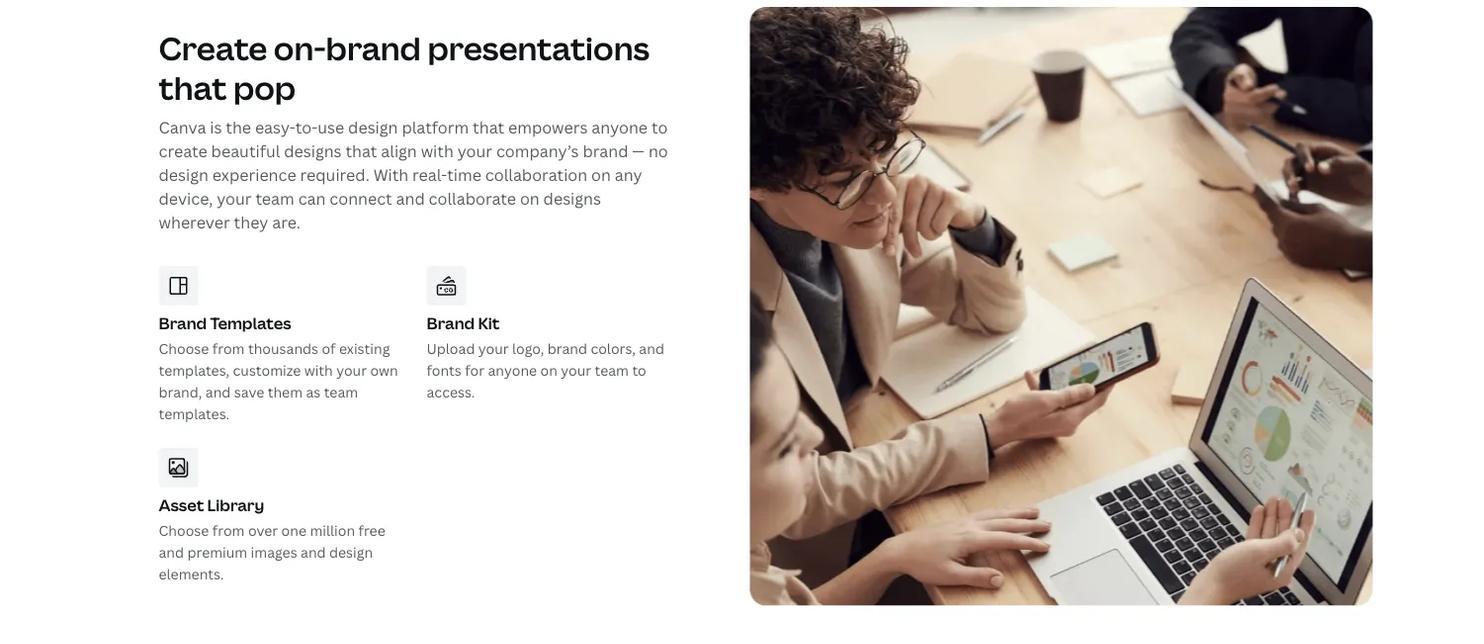 Task type: describe. For each thing, give the bounding box(es) containing it.
—
[[632, 140, 645, 162]]

the
[[226, 117, 251, 138]]

presentations
[[428, 27, 650, 70]]

1 vertical spatial that
[[473, 117, 505, 138]]

beautiful
[[211, 140, 280, 162]]

choose for asset
[[159, 521, 209, 539]]

kit
[[478, 312, 500, 334]]

anyone inside brand kit upload your logo, brand colors, and fonts for anyone on your team to access.
[[488, 360, 537, 379]]

fonts
[[427, 360, 462, 379]]

from for templates
[[212, 339, 245, 357]]

library
[[207, 494, 264, 516]]

from for library
[[212, 521, 245, 539]]

canva
[[159, 117, 206, 138]]

brand inside brand kit upload your logo, brand colors, and fonts for anyone on your team to access.
[[548, 339, 588, 357]]

existing
[[339, 339, 390, 357]]

colors,
[[591, 339, 636, 357]]

time
[[447, 164, 482, 185]]

they
[[234, 212, 268, 233]]

create
[[159, 27, 267, 70]]

logo,
[[512, 339, 544, 357]]

templates.
[[159, 404, 230, 423]]

is
[[210, 117, 222, 138]]

your up they
[[217, 188, 252, 209]]

1 vertical spatial design
[[159, 164, 209, 185]]

asset
[[159, 494, 204, 516]]

your down colors,
[[561, 360, 592, 379]]

your down kit
[[479, 339, 509, 357]]

on inside brand kit upload your logo, brand colors, and fonts for anyone on your team to access.
[[541, 360, 558, 379]]

choose for brand
[[159, 339, 209, 357]]

1 vertical spatial on
[[520, 188, 540, 209]]

collaborate
[[429, 188, 516, 209]]

any
[[615, 164, 642, 185]]

company's
[[496, 140, 579, 162]]

align
[[381, 140, 417, 162]]

1 vertical spatial designs
[[544, 188, 601, 209]]

0 vertical spatial brand
[[326, 27, 421, 70]]

to inside create on-brand presentations that pop canva is the easy-to-use design platform that empowers anyone to create beautiful designs that align with your company's brand — no design experience required. with real-time collaboration on any device, your team can connect and collaborate on designs wherever they are.
[[652, 117, 668, 138]]

elements.
[[159, 564, 224, 583]]

save
[[234, 382, 264, 401]]

anyone inside create on-brand presentations that pop canva is the easy-to-use design platform that empowers anyone to create beautiful designs that align with your company's brand — no design experience required. with real-time collaboration on any device, your team can connect and collaborate on designs wherever they are.
[[592, 117, 648, 138]]

one
[[282, 521, 307, 539]]

asset library choose from over one million free and premium images and design elements.
[[159, 494, 386, 583]]

create
[[159, 140, 207, 162]]

connect
[[330, 188, 392, 209]]

collaboration
[[486, 164, 588, 185]]

over
[[248, 521, 278, 539]]

1 vertical spatial brand
[[583, 140, 629, 162]]

can
[[298, 188, 326, 209]]

required.
[[300, 164, 370, 185]]

use
[[318, 117, 344, 138]]

upload
[[427, 339, 475, 357]]

with inside create on-brand presentations that pop canva is the easy-to-use design platform that empowers anyone to create beautiful designs that align with your company's brand — no design experience required. with real-time collaboration on any device, your team can connect and collaborate on designs wherever they are.
[[421, 140, 454, 162]]

wherever
[[159, 212, 230, 233]]

platform
[[402, 117, 469, 138]]

your up time
[[458, 140, 493, 162]]

brand kit upload your logo, brand colors, and fonts for anyone on your team to access.
[[427, 312, 665, 401]]

with
[[374, 164, 409, 185]]



Task type: vqa. For each thing, say whether or not it's contained in the screenshot.
CHOOSE
yes



Task type: locate. For each thing, give the bounding box(es) containing it.
design for on-
[[348, 117, 398, 138]]

design down "create"
[[159, 164, 209, 185]]

thousands
[[248, 339, 319, 357]]

0 vertical spatial choose
[[159, 339, 209, 357]]

with up as
[[304, 360, 333, 379]]

are.
[[272, 212, 301, 233]]

1 vertical spatial from
[[212, 521, 245, 539]]

and left save
[[206, 382, 231, 401]]

0 vertical spatial that
[[159, 66, 227, 109]]

your inside brand templates choose from thousands of existing templates, customize with your own brand, and save them as team templates.
[[336, 360, 367, 379]]

and inside create on-brand presentations that pop canva is the easy-to-use design platform that empowers anyone to create beautiful designs that align with your company's brand — no design experience required. with real-time collaboration on any device, your team can connect and collaborate on designs wherever they are.
[[396, 188, 425, 209]]

2 horizontal spatial that
[[473, 117, 505, 138]]

1 vertical spatial anyone
[[488, 360, 537, 379]]

your
[[458, 140, 493, 162], [217, 188, 252, 209], [479, 339, 509, 357], [336, 360, 367, 379], [561, 360, 592, 379]]

access.
[[427, 382, 475, 401]]

2 vertical spatial brand
[[548, 339, 588, 357]]

0 vertical spatial anyone
[[592, 117, 648, 138]]

to up the no
[[652, 117, 668, 138]]

designs down to- at the left top
[[284, 140, 342, 162]]

team inside create on-brand presentations that pop canva is the easy-to-use design platform that empowers anyone to create beautiful designs that align with your company's brand — no design experience required. with real-time collaboration on any device, your team can connect and collaborate on designs wherever they are.
[[256, 188, 295, 209]]

experience
[[212, 164, 296, 185]]

0 vertical spatial design
[[348, 117, 398, 138]]

with inside brand templates choose from thousands of existing templates, customize with your own brand, and save them as team templates.
[[304, 360, 333, 379]]

brand
[[159, 312, 207, 334], [427, 312, 475, 334]]

them
[[268, 382, 303, 401]]

and up the elements.
[[159, 542, 184, 561]]

brand up templates,
[[159, 312, 207, 334]]

to down colors,
[[632, 360, 647, 379]]

anyone up —
[[592, 117, 648, 138]]

1 horizontal spatial to
[[652, 117, 668, 138]]

2 horizontal spatial team
[[595, 360, 629, 379]]

1 choose from the top
[[159, 339, 209, 357]]

that right platform
[[473, 117, 505, 138]]

2 choose from the top
[[159, 521, 209, 539]]

and down million
[[301, 542, 326, 561]]

free
[[359, 521, 386, 539]]

brand up use
[[326, 27, 421, 70]]

to-
[[295, 117, 318, 138]]

design up align
[[348, 117, 398, 138]]

from
[[212, 339, 245, 357], [212, 521, 245, 539]]

choose up templates,
[[159, 339, 209, 357]]

brand inside brand templates choose from thousands of existing templates, customize with your own brand, and save them as team templates.
[[159, 312, 207, 334]]

brand inside brand kit upload your logo, brand colors, and fonts for anyone on your team to access.
[[427, 312, 475, 334]]

million
[[310, 521, 355, 539]]

design
[[348, 117, 398, 138], [159, 164, 209, 185], [329, 542, 373, 561]]

2 vertical spatial that
[[346, 140, 377, 162]]

no
[[649, 140, 668, 162]]

from up premium on the bottom left
[[212, 521, 245, 539]]

0 vertical spatial team
[[256, 188, 295, 209]]

for
[[465, 360, 485, 379]]

1 horizontal spatial on
[[541, 360, 558, 379]]

designs down "collaboration"
[[544, 188, 601, 209]]

0 horizontal spatial designs
[[284, 140, 342, 162]]

from down the templates at the bottom left of page
[[212, 339, 245, 357]]

team down colors,
[[595, 360, 629, 379]]

2 brand from the left
[[427, 312, 475, 334]]

brand right "logo,"
[[548, 339, 588, 357]]

choose
[[159, 339, 209, 357], [159, 521, 209, 539]]

0 vertical spatial designs
[[284, 140, 342, 162]]

design for library
[[329, 542, 373, 561]]

design down million
[[329, 542, 373, 561]]

on left 'any'
[[592, 164, 611, 185]]

0 horizontal spatial team
[[256, 188, 295, 209]]

anyone
[[592, 117, 648, 138], [488, 360, 537, 379]]

your down existing on the left bottom
[[336, 360, 367, 379]]

as
[[306, 382, 321, 401]]

design inside asset library choose from over one million free and premium images and design elements.
[[329, 542, 373, 561]]

0 horizontal spatial anyone
[[488, 360, 537, 379]]

1 vertical spatial to
[[632, 360, 647, 379]]

empowers
[[508, 117, 588, 138]]

real-
[[413, 164, 447, 185]]

2 vertical spatial on
[[541, 360, 558, 379]]

brand,
[[159, 382, 202, 401]]

1 vertical spatial with
[[304, 360, 333, 379]]

and inside brand kit upload your logo, brand colors, and fonts for anyone on your team to access.
[[639, 339, 665, 357]]

0 vertical spatial to
[[652, 117, 668, 138]]

0 vertical spatial on
[[592, 164, 611, 185]]

team
[[256, 188, 295, 209], [595, 360, 629, 379], [324, 382, 358, 401]]

brand up upload
[[427, 312, 475, 334]]

team right as
[[324, 382, 358, 401]]

0 horizontal spatial brand
[[159, 312, 207, 334]]

2 horizontal spatial on
[[592, 164, 611, 185]]

that up 'canva'
[[159, 66, 227, 109]]

1 horizontal spatial with
[[421, 140, 454, 162]]

1 horizontal spatial team
[[324, 382, 358, 401]]

1 horizontal spatial designs
[[544, 188, 601, 209]]

create on-brand presentations that pop canva is the easy-to-use design platform that empowers anyone to create beautiful designs that align with your company's brand — no design experience required. with real-time collaboration on any device, your team can connect and collaborate on designs wherever they are.
[[159, 27, 668, 233]]

customize
[[233, 360, 301, 379]]

brand left —
[[583, 140, 629, 162]]

premium
[[187, 542, 248, 561]]

1 horizontal spatial anyone
[[592, 117, 648, 138]]

from inside brand templates choose from thousands of existing templates, customize with your own brand, and save them as team templates.
[[212, 339, 245, 357]]

and down real-
[[396, 188, 425, 209]]

2 from from the top
[[212, 521, 245, 539]]

own
[[370, 360, 398, 379]]

2 vertical spatial design
[[329, 542, 373, 561]]

with down platform
[[421, 140, 454, 162]]

templates
[[210, 312, 291, 334]]

brand
[[326, 27, 421, 70], [583, 140, 629, 162], [548, 339, 588, 357]]

of
[[322, 339, 336, 357]]

that up "required."
[[346, 140, 377, 162]]

brand templates choose from thousands of existing templates, customize with your own brand, and save them as team templates.
[[159, 312, 398, 423]]

brand for brand kit
[[427, 312, 475, 334]]

2 vertical spatial team
[[324, 382, 358, 401]]

team inside brand templates choose from thousands of existing templates, customize with your own brand, and save them as team templates.
[[324, 382, 358, 401]]

on down "collaboration"
[[520, 188, 540, 209]]

easy-
[[255, 117, 295, 138]]

0 horizontal spatial that
[[159, 66, 227, 109]]

and
[[396, 188, 425, 209], [639, 339, 665, 357], [206, 382, 231, 401], [159, 542, 184, 561], [301, 542, 326, 561]]

from inside asset library choose from over one million free and premium images and design elements.
[[212, 521, 245, 539]]

0 vertical spatial from
[[212, 339, 245, 357]]

0 vertical spatial with
[[421, 140, 454, 162]]

and right colors,
[[639, 339, 665, 357]]

choose inside brand templates choose from thousands of existing templates, customize with your own brand, and save them as team templates.
[[159, 339, 209, 357]]

on down "logo,"
[[541, 360, 558, 379]]

team up are.
[[256, 188, 295, 209]]

1 vertical spatial team
[[595, 360, 629, 379]]

pop
[[233, 66, 296, 109]]

designs
[[284, 140, 342, 162], [544, 188, 601, 209]]

to inside brand kit upload your logo, brand colors, and fonts for anyone on your team to access.
[[632, 360, 647, 379]]

1 from from the top
[[212, 339, 245, 357]]

images
[[251, 542, 297, 561]]

choose inside asset library choose from over one million free and premium images and design elements.
[[159, 521, 209, 539]]

1 horizontal spatial that
[[346, 140, 377, 162]]

0 horizontal spatial with
[[304, 360, 333, 379]]

on-
[[274, 27, 326, 70]]

that
[[159, 66, 227, 109], [473, 117, 505, 138], [346, 140, 377, 162]]

team inside brand kit upload your logo, brand colors, and fonts for anyone on your team to access.
[[595, 360, 629, 379]]

1 vertical spatial choose
[[159, 521, 209, 539]]

choose down asset
[[159, 521, 209, 539]]

1 horizontal spatial brand
[[427, 312, 475, 334]]

to
[[652, 117, 668, 138], [632, 360, 647, 379]]

1 brand from the left
[[159, 312, 207, 334]]

templates,
[[159, 360, 230, 379]]

with
[[421, 140, 454, 162], [304, 360, 333, 379]]

device,
[[159, 188, 213, 209]]

and inside brand templates choose from thousands of existing templates, customize with your own brand, and save them as team templates.
[[206, 382, 231, 401]]

brand for brand templates
[[159, 312, 207, 334]]

0 horizontal spatial to
[[632, 360, 647, 379]]

anyone down "logo,"
[[488, 360, 537, 379]]

0 horizontal spatial on
[[520, 188, 540, 209]]

on
[[592, 164, 611, 185], [520, 188, 540, 209], [541, 360, 558, 379]]



